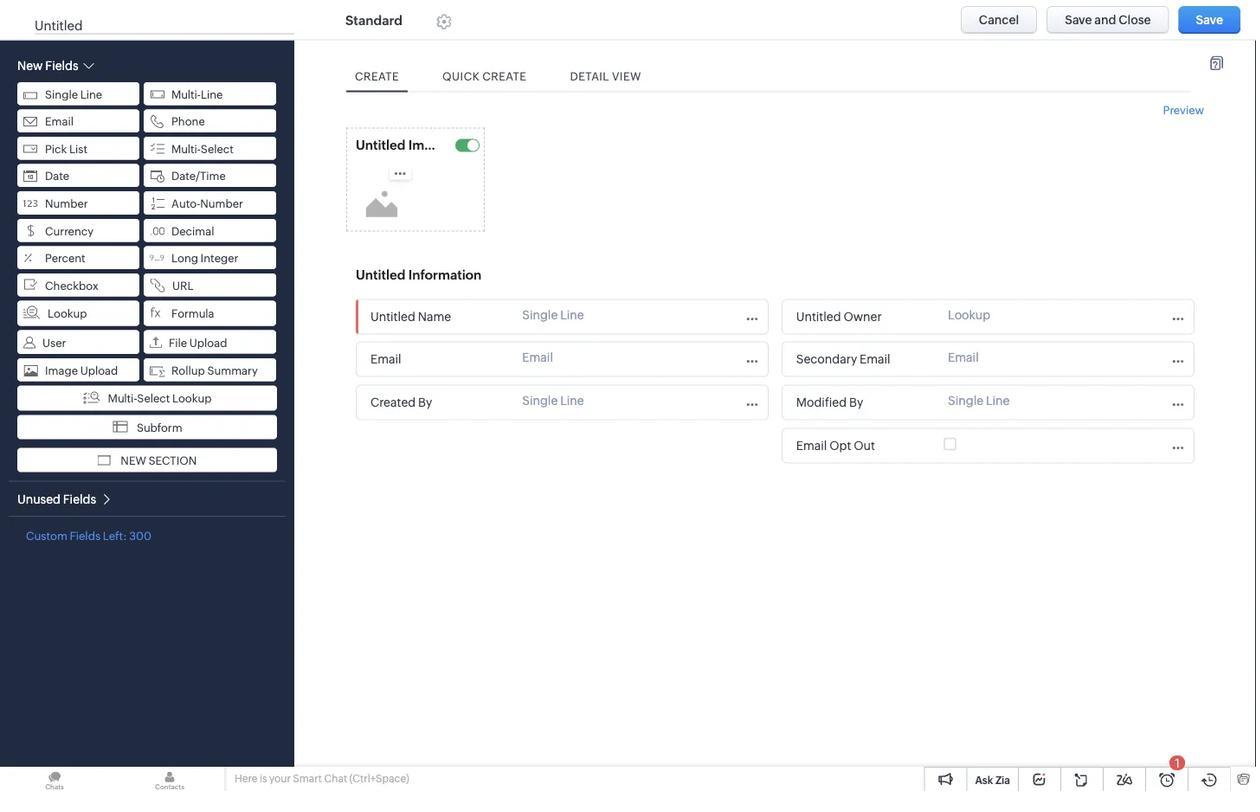 Task type: locate. For each thing, give the bounding box(es) containing it.
single
[[45, 88, 78, 101]]

1 horizontal spatial select
[[201, 143, 234, 156]]

1 horizontal spatial image
[[451, 163, 484, 176]]

multi-
[[171, 88, 201, 101], [171, 143, 201, 156], [108, 392, 137, 405]]

0 horizontal spatial upload
[[80, 364, 118, 377]]

1 number from the left
[[45, 197, 88, 210]]

module
[[75, 5, 126, 19]]

your
[[269, 773, 291, 785]]

lookup down rollup
[[172, 392, 212, 405]]

untitled
[[35, 18, 83, 33], [407, 163, 449, 176]]

2 line from the left
[[201, 88, 223, 101]]

create down the standard
[[355, 70, 399, 83]]

file
[[169, 336, 187, 349]]

number down date/time
[[200, 197, 243, 210]]

1 vertical spatial fields
[[70, 530, 100, 543]]

number up currency
[[45, 197, 88, 210]]

0 horizontal spatial select
[[137, 392, 170, 405]]

0 vertical spatial multi-
[[171, 88, 201, 101]]

create right the "quick" at left
[[482, 70, 527, 83]]

percent
[[45, 252, 85, 265]]

multi- up phone
[[171, 88, 201, 101]]

detail view link
[[561, 61, 650, 91]]

long
[[171, 252, 198, 265]]

enter module name untitled
[[35, 5, 163, 33]]

preview
[[1163, 103, 1204, 116]]

select up subform
[[137, 392, 170, 405]]

1 horizontal spatial number
[[200, 197, 243, 210]]

select up date/time
[[201, 143, 234, 156]]

custom
[[26, 530, 67, 543]]

lookup down checkbox
[[48, 307, 87, 320]]

file upload
[[169, 336, 227, 349]]

auto-
[[171, 197, 200, 210]]

subform
[[137, 421, 182, 434]]

formula
[[171, 307, 214, 320]]

1 vertical spatial multi-
[[171, 143, 201, 156]]

unused fields
[[17, 492, 96, 506]]

fields left left:
[[70, 530, 100, 543]]

here is your smart chat (ctrl+space)
[[235, 773, 409, 785]]

enter
[[35, 5, 72, 19]]

2 vertical spatial multi-
[[108, 392, 137, 405]]

None button
[[961, 6, 1037, 34], [1047, 6, 1169, 34], [1179, 6, 1240, 34], [961, 6, 1037, 34], [1047, 6, 1169, 34], [1179, 6, 1240, 34]]

None text field
[[351, 133, 438, 156], [365, 305, 509, 329], [365, 391, 509, 414], [791, 434, 904, 457], [351, 133, 438, 156], [365, 305, 509, 329], [365, 391, 509, 414], [791, 434, 904, 457]]

auto-number
[[171, 197, 243, 210]]

1 horizontal spatial line
[[201, 88, 223, 101]]

new section
[[121, 454, 197, 467]]

0 horizontal spatial line
[[80, 88, 102, 101]]

1
[[1175, 756, 1180, 770]]

multi- down phone
[[171, 143, 201, 156]]

chats image
[[0, 767, 109, 791]]

fields for unused
[[63, 492, 96, 506]]

phone
[[171, 115, 205, 128]]

upload
[[189, 336, 227, 349], [80, 364, 118, 377]]

1 vertical spatial image
[[45, 364, 78, 377]]

decimal
[[171, 225, 214, 238]]

0 horizontal spatial lookup
[[48, 307, 87, 320]]

select
[[201, 143, 234, 156], [137, 392, 170, 405]]

untitled up single
[[35, 18, 83, 33]]

0 vertical spatial upload
[[189, 336, 227, 349]]

long integer
[[171, 252, 238, 265]]

0 vertical spatial image
[[451, 163, 484, 176]]

image down "user"
[[45, 364, 78, 377]]

name
[[128, 5, 163, 19]]

0 horizontal spatial number
[[45, 197, 88, 210]]

1 vertical spatial lookup
[[172, 392, 212, 405]]

checkbox
[[45, 279, 98, 292]]

line right single
[[80, 88, 102, 101]]

rollup summary
[[171, 364, 258, 377]]

line for single line
[[80, 88, 102, 101]]

summary
[[207, 364, 258, 377]]

multi- up subform
[[108, 392, 137, 405]]

line
[[80, 88, 102, 101], [201, 88, 223, 101]]

select for multi-select lookup
[[137, 392, 170, 405]]

upload up rollup summary
[[189, 336, 227, 349]]

lookup
[[48, 307, 87, 320], [172, 392, 212, 405]]

1 vertical spatial upload
[[80, 364, 118, 377]]

new
[[121, 454, 146, 467]]

0 vertical spatial fields
[[63, 492, 96, 506]]

create
[[355, 70, 399, 83], [482, 70, 527, 83]]

number
[[45, 197, 88, 210], [200, 197, 243, 210]]

image
[[451, 163, 484, 176], [45, 364, 78, 377]]

multi-select lookup
[[108, 392, 212, 405]]

fields
[[63, 492, 96, 506], [70, 530, 100, 543]]

url
[[172, 279, 193, 292]]

0 vertical spatial untitled
[[35, 18, 83, 33]]

None text field
[[351, 263, 525, 286], [791, 305, 935, 329], [365, 348, 509, 371], [791, 348, 935, 371], [791, 391, 935, 414], [351, 263, 525, 286], [791, 305, 935, 329], [365, 348, 509, 371], [791, 348, 935, 371], [791, 391, 935, 414]]

1 horizontal spatial lookup
[[172, 392, 212, 405]]

1 line from the left
[[80, 88, 102, 101]]

smart
[[293, 773, 322, 785]]

custom fields left: 300
[[26, 530, 151, 543]]

untitled inside enter module name untitled
[[35, 18, 83, 33]]

fields up custom fields left: 300 in the bottom left of the page
[[63, 492, 96, 506]]

standard
[[345, 13, 402, 28]]

unused
[[17, 492, 61, 506]]

0 horizontal spatial create
[[355, 70, 399, 83]]

detail view
[[570, 70, 641, 83]]

2 create from the left
[[482, 70, 527, 83]]

is
[[260, 773, 267, 785]]

image left enabled
[[451, 163, 484, 176]]

zia
[[995, 774, 1010, 786]]

untitled left enabled
[[407, 163, 449, 176]]

ask
[[975, 774, 993, 786]]

1 horizontal spatial upload
[[189, 336, 227, 349]]

chat
[[324, 773, 347, 785]]

line up phone
[[201, 88, 223, 101]]

1 vertical spatial select
[[137, 392, 170, 405]]

1 horizontal spatial create
[[482, 70, 527, 83]]

0 vertical spatial select
[[201, 143, 234, 156]]

1 horizontal spatial untitled
[[407, 163, 449, 176]]

section
[[148, 454, 197, 467]]

0 vertical spatial lookup
[[48, 307, 87, 320]]

upload up 'multi-select lookup'
[[80, 364, 118, 377]]

0 horizontal spatial untitled
[[35, 18, 83, 33]]



Task type: describe. For each thing, give the bounding box(es) containing it.
enabled
[[486, 163, 529, 176]]

multi- for multi-line
[[171, 88, 201, 101]]

pick
[[45, 143, 67, 156]]

1 create from the left
[[355, 70, 399, 83]]

contacts image
[[115, 767, 224, 791]]

user
[[42, 336, 66, 349]]

unused fields link
[[17, 491, 113, 506]]

multi- for multi-select lookup
[[108, 392, 137, 405]]

upload for file upload
[[189, 336, 227, 349]]

line for multi-line
[[201, 88, 223, 101]]

300
[[129, 530, 151, 543]]

upload for image upload
[[80, 364, 118, 377]]

quick
[[442, 70, 480, 83]]

pick list
[[45, 143, 87, 156]]

1 vertical spatial untitled
[[407, 163, 449, 176]]

currency
[[45, 225, 93, 238]]

here
[[235, 773, 258, 785]]

quick create
[[442, 70, 527, 83]]

date
[[45, 170, 69, 183]]

left:
[[103, 530, 127, 543]]

date/time
[[171, 170, 226, 183]]

detail
[[570, 70, 609, 83]]

0 horizontal spatial image
[[45, 364, 78, 377]]

multi-select
[[171, 143, 234, 156]]

select for multi-select
[[201, 143, 234, 156]]

create link
[[346, 61, 408, 91]]

email
[[45, 115, 74, 128]]

quick create link
[[434, 61, 535, 91]]

(ctrl+space)
[[349, 773, 409, 785]]

untitled image enabled
[[407, 163, 529, 176]]

2 number from the left
[[200, 197, 243, 210]]

multi-line
[[171, 88, 223, 101]]

single line
[[45, 88, 102, 101]]

view
[[612, 70, 641, 83]]

rollup
[[171, 364, 205, 377]]

list
[[69, 143, 87, 156]]

ask zia
[[975, 774, 1010, 786]]

multi- for multi-select
[[171, 143, 201, 156]]

image upload
[[45, 364, 118, 377]]

fields for custom
[[70, 530, 100, 543]]

integer
[[200, 252, 238, 265]]



Task type: vqa. For each thing, say whether or not it's contained in the screenshot.
the "Select" to the right
yes



